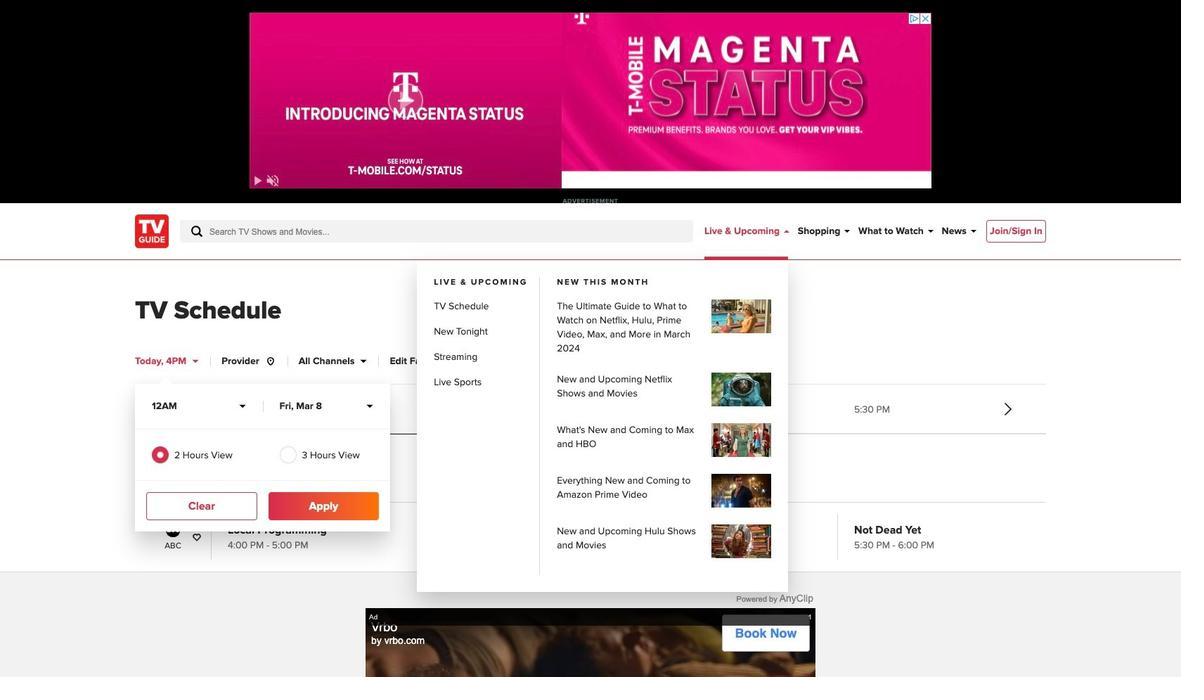 Task type: locate. For each thing, give the bounding box(es) containing it.
menu item
[[417, 203, 790, 592], [987, 220, 1047, 243]]

kristen wiig, palm royale image
[[712, 300, 772, 333]]

None field
[[180, 220, 694, 243]]

video player region
[[366, 608, 816, 677]]

adam sandler, spaceman image
[[712, 373, 772, 407]]

5942 image
[[162, 523, 184, 537]]

menu bar
[[417, 203, 977, 592]]

kate winslet, the regime image
[[712, 423, 772, 457]]



Task type: vqa. For each thing, say whether or not it's contained in the screenshot.
crime,
no



Task type: describe. For each thing, give the bounding box(es) containing it.
advertisement element
[[250, 13, 932, 189]]

máiréad tyers, extraordinary image
[[712, 525, 772, 559]]

jake gyllenhaal, road house image
[[712, 474, 772, 508]]

1 horizontal spatial menu item
[[987, 220, 1047, 243]]

5943 image
[[162, 454, 184, 468]]

0 horizontal spatial menu item
[[417, 203, 790, 592]]

Search TV Shows and Movies... text field
[[180, 220, 694, 243]]



